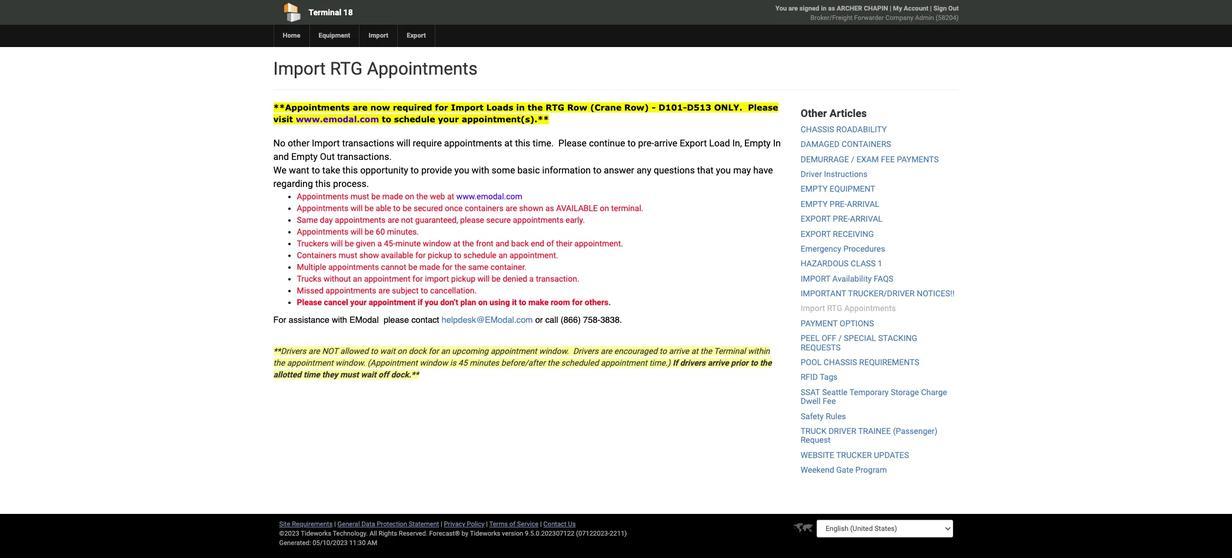 Task type: locate. For each thing, give the bounding box(es) containing it.
0 horizontal spatial made
[[382, 192, 403, 201]]

generated:
[[279, 540, 311, 547]]

www.emodal.com link up "containers"
[[456, 192, 522, 201]]

arrive up "if"
[[669, 347, 689, 356]]

peel
[[801, 334, 820, 343]]

please down the missed
[[297, 298, 322, 307]]

to left 'provide'
[[411, 165, 419, 176]]

0 vertical spatial www.emodal.com link
[[296, 114, 379, 124]]

/ right off
[[839, 334, 842, 343]]

take
[[322, 165, 340, 176]]

1 vertical spatial chassis
[[824, 358, 857, 367]]

you right that
[[716, 165, 731, 176]]

hazardous
[[801, 259, 849, 269]]

(crane
[[590, 102, 622, 112]]

appointment up time
[[287, 358, 333, 368]]

their
[[556, 239, 572, 249]]

export
[[801, 214, 831, 224], [801, 229, 831, 239]]

once
[[445, 204, 463, 213]]

on inside drivers are not allowed to wait on dock for an upcoming appointment window.  drivers are encouraged to arrive at the terminal within the appointment window. (appointment window is 45 minutes before/after the scheduled appointment time.)
[[397, 347, 407, 356]]

1 horizontal spatial and
[[496, 239, 509, 249]]

1 horizontal spatial empty
[[744, 138, 771, 149]]

1 horizontal spatial terminal
[[714, 347, 746, 356]]

import up payment
[[801, 304, 825, 313]]

2 vertical spatial must
[[340, 370, 359, 379]]

empty up want
[[291, 151, 318, 162]]

1 horizontal spatial in
[[821, 5, 827, 12]]

appointment. down end
[[510, 251, 558, 260]]

pre- down empty equipment link
[[830, 199, 847, 209]]

1 vertical spatial export
[[801, 229, 831, 239]]

you right if
[[425, 298, 438, 307]]

1 horizontal spatial an
[[441, 347, 450, 356]]

0 horizontal spatial of
[[509, 521, 515, 528]]

the left scheduled
[[547, 358, 559, 368]]

available
[[381, 251, 413, 260]]

appointment down encouraged
[[601, 358, 647, 368]]

an right without
[[353, 274, 362, 284]]

please up "in"
[[748, 102, 778, 112]]

terminal 18
[[309, 8, 353, 17]]

in inside the **appointments are now required for import loads in the rtg row (crane row) - d101-d513 only.  please visit
[[516, 102, 525, 112]]

0 vertical spatial please
[[460, 216, 484, 225]]

1 vertical spatial made
[[419, 263, 440, 272]]

want
[[289, 165, 309, 176]]

0 horizontal spatial please
[[297, 298, 322, 307]]

terms of service link
[[489, 521, 539, 528]]

at up drivers
[[691, 347, 698, 356]]

transaction.
[[536, 274, 579, 284]]

0 vertical spatial empty
[[801, 184, 828, 194]]

import left loads
[[451, 102, 484, 112]]

this up process.
[[343, 165, 358, 176]]

1 vertical spatial rtg
[[546, 102, 564, 112]]

0 vertical spatial of
[[546, 239, 554, 249]]

continue
[[589, 138, 625, 149]]

empty
[[801, 184, 828, 194], [801, 199, 828, 209]]

import inside no other import transactions will require appointments at this time.  please continue to pre-arrive export load in, empty in and empty out transactions. we want to take this opportunity to provide you with some basic information to answer any questions that you may have regarding this process. appointments must be made on the web at www.emodal.com appointments will be able to be secured once containers are shown as available on terminal. same day appointments are not guaranteed, please secure appointments early. appointments will be 60 minutes. truckers will be given a 45-minute window at the front and back end of their appointment. containers must show available for pickup to schedule an appointment. multiple appointments cannot be made for the same container. trucks without an appointment for import pickup will be denied a transaction. missed appointments are subject to cancellation. please cancel your appointment if you don't plan on using it to make room for others.
[[312, 138, 340, 149]]

for up import
[[442, 263, 453, 272]]

window inside drivers are not allowed to wait on dock for an upcoming appointment window.  drivers are encouraged to arrive at the terminal within the appointment window. (appointment window is 45 minutes before/after the scheduled appointment time.)
[[420, 358, 448, 368]]

out inside you are signed in as archer chapin | my account | sign out broker/freight forwarder company admin (58204)
[[948, 5, 959, 12]]

the inside if drivers arrive prior to the allotted time they must wait off dock.**
[[760, 358, 772, 368]]

data
[[362, 521, 375, 528]]

of up version
[[509, 521, 515, 528]]

weekend gate program link
[[801, 466, 887, 475]]

front
[[476, 239, 494, 249]]

pickup up import
[[428, 251, 452, 260]]

1 vertical spatial an
[[353, 274, 362, 284]]

containers
[[465, 204, 504, 213]]

tags
[[820, 373, 838, 382]]

gate
[[836, 466, 853, 475]]

0 vertical spatial your
[[438, 114, 459, 124]]

0 horizontal spatial in
[[516, 102, 525, 112]]

an left upcoming
[[441, 347, 450, 356]]

1 vertical spatial appointment.
[[510, 251, 558, 260]]

terminal left 18
[[309, 8, 341, 17]]

must down process.
[[351, 192, 369, 201]]

www.emodal.com up "containers"
[[456, 192, 522, 201]]

reserved.
[[399, 530, 428, 538]]

0 vertical spatial this
[[515, 138, 530, 149]]

arrival down the equipment
[[847, 199, 879, 209]]

the
[[528, 102, 543, 112], [416, 192, 428, 201], [462, 239, 474, 249], [455, 263, 466, 272], [700, 347, 712, 356], [273, 358, 285, 368], [547, 358, 559, 368], [760, 358, 772, 368]]

without
[[324, 274, 351, 284]]

pre- down empty pre-arrival link
[[833, 214, 850, 224]]

prior
[[731, 358, 748, 368]]

your up require
[[438, 114, 459, 124]]

your inside no other import transactions will require appointments at this time.  please continue to pre-arrive export load in, empty in and empty out transactions. we want to take this opportunity to provide you with some basic information to answer any questions that you may have regarding this process. appointments must be made on the web at www.emodal.com appointments will be able to be secured once containers are shown as available on terminal. same day appointments are not guaranteed, please secure appointments early. appointments will be 60 minutes. truckers will be given a 45-minute window at the front and back end of their appointment. containers must show available for pickup to schedule an appointment. multiple appointments cannot be made for the same container. trucks without an appointment for import pickup will be denied a transaction. missed appointments are subject to cancellation. please cancel your appointment if you don't plan on using it to make room for others.
[[350, 298, 367, 307]]

2 vertical spatial this
[[315, 178, 331, 189]]

in
[[821, 5, 827, 12], [516, 102, 525, 112]]

a left 45-
[[377, 239, 382, 249]]

trucks
[[297, 274, 322, 284]]

import inside the **appointments are now required for import loads in the rtg row (crane row) - d101-d513 only.  please visit
[[451, 102, 484, 112]]

05/10/2023
[[313, 540, 348, 547]]

empty down empty equipment link
[[801, 199, 828, 209]]

protection
[[377, 521, 407, 528]]

1 vertical spatial window
[[420, 358, 448, 368]]

multiple
[[297, 263, 326, 272]]

an up container.
[[498, 251, 508, 260]]

window inside no other import transactions will require appointments at this time.  please continue to pre-arrive export load in, empty in and empty out transactions. we want to take this opportunity to provide you with some basic information to answer any questions that you may have regarding this process. appointments must be made on the web at www.emodal.com appointments will be able to be secured once containers are shown as available on terminal. same day appointments are not guaranteed, please secure appointments early. appointments will be 60 minutes. truckers will be given a 45-minute window at the front and back end of their appointment. containers must show available for pickup to schedule an appointment. multiple appointments cannot be made for the same container. trucks without an appointment for import pickup will be denied a transaction. missed appointments are subject to cancellation. please cancel your appointment if you don't plan on using it to make room for others.
[[423, 239, 451, 249]]

a
[[377, 239, 382, 249], [529, 274, 534, 284]]

early.
[[566, 216, 585, 225]]

0 horizontal spatial /
[[839, 334, 842, 343]]

be down container.
[[492, 274, 501, 284]]

export down terminal 18 link
[[407, 32, 426, 39]]

1 horizontal spatial your
[[438, 114, 459, 124]]

**
[[273, 347, 281, 356]]

not
[[401, 216, 413, 225]]

secure
[[486, 216, 511, 225]]

pickup up cancellation. on the left
[[451, 274, 475, 284]]

1 horizontal spatial of
[[546, 239, 554, 249]]

2 vertical spatial rtg
[[827, 304, 842, 313]]

chassis up tags
[[824, 358, 857, 367]]

arrive
[[654, 138, 677, 149], [669, 347, 689, 356], [708, 358, 729, 368]]

2 horizontal spatial you
[[716, 165, 731, 176]]

on left terminal.
[[600, 204, 609, 213]]

1 vertical spatial schedule
[[463, 251, 496, 260]]

web
[[430, 192, 445, 201]]

this
[[515, 138, 530, 149], [343, 165, 358, 176], [315, 178, 331, 189]]

0 horizontal spatial appointment.
[[510, 251, 558, 260]]

2 horizontal spatial an
[[498, 251, 508, 260]]

in up 'appointment(s).**'
[[516, 102, 525, 112]]

export up emergency
[[801, 229, 831, 239]]

1 vertical spatial pickup
[[451, 274, 475, 284]]

1 horizontal spatial made
[[419, 263, 440, 272]]

stacking
[[878, 334, 917, 343]]

arrive up questions
[[654, 138, 677, 149]]

import link
[[359, 25, 397, 47]]

0 vertical spatial in
[[821, 5, 827, 12]]

0 horizontal spatial a
[[377, 239, 382, 249]]

rtg down equipment link
[[330, 58, 363, 79]]

0 horizontal spatial rtg
[[330, 58, 363, 79]]

on up (appointment at bottom
[[397, 347, 407, 356]]

admin
[[915, 14, 934, 22]]

d513
[[687, 102, 711, 112]]

arrive inside no other import transactions will require appointments at this time.  please continue to pre-arrive export load in, empty in and empty out transactions. we want to take this opportunity to provide you with some basic information to answer any questions that you may have regarding this process. appointments must be made on the web at www.emodal.com appointments will be able to be secured once containers are shown as available on terminal. same day appointments are not guaranteed, please secure appointments early. appointments will be 60 minutes. truckers will be given a 45-minute window at the front and back end of their appointment. containers must show available for pickup to schedule an appointment. multiple appointments cannot be made for the same container. trucks without an appointment for import pickup will be denied a transaction. missed appointments are subject to cancellation. please cancel your appointment if you don't plan on using it to make room for others.
[[654, 138, 677, 149]]

terminal inside drivers are not allowed to wait on dock for an upcoming appointment window.  drivers are encouraged to arrive at the terminal within the appointment window. (appointment window is 45 minutes before/after the scheduled appointment time.)
[[714, 347, 746, 356]]

website
[[801, 451, 834, 460]]

terminal 18 link
[[273, 0, 549, 25]]

must left show
[[339, 251, 357, 260]]

(866)
[[561, 316, 581, 325]]

for down minute
[[415, 251, 426, 260]]

room
[[551, 298, 570, 307]]

0 horizontal spatial your
[[350, 298, 367, 307]]

1 vertical spatial terminal
[[714, 347, 746, 356]]

drivers up the allotted
[[281, 347, 306, 356]]

0 vertical spatial as
[[828, 5, 835, 12]]

1 vertical spatial arrive
[[669, 347, 689, 356]]

for right dock on the bottom left of the page
[[428, 347, 439, 356]]

2 drivers from the left
[[573, 347, 599, 356]]

0 horizontal spatial please
[[384, 316, 409, 325]]

be up able
[[371, 192, 380, 201]]

and right front
[[496, 239, 509, 249]]

1 horizontal spatial out
[[948, 5, 959, 12]]

not
[[322, 347, 338, 356]]

weekend
[[801, 466, 834, 475]]

your right cancel
[[350, 298, 367, 307]]

empty down driver
[[801, 184, 828, 194]]

process.
[[333, 178, 369, 189]]

will down process.
[[351, 204, 363, 213]]

you right 'provide'
[[454, 165, 469, 176]]

0 horizontal spatial out
[[320, 151, 335, 162]]

for assistance with emodal  please contact helpdesk@emodal.com or call (866) 758-3838.
[[273, 316, 622, 325]]

demurrage
[[801, 155, 849, 164]]

| left sign
[[930, 5, 932, 12]]

and up we
[[273, 151, 289, 162]]

2 horizontal spatial rtg
[[827, 304, 842, 313]]

out up the take
[[320, 151, 335, 162]]

1 horizontal spatial you
[[454, 165, 469, 176]]

0 vertical spatial www.emodal.com
[[296, 114, 379, 124]]

1 horizontal spatial www.emodal.com
[[456, 192, 522, 201]]

1 horizontal spatial please
[[460, 216, 484, 225]]

out inside no other import transactions will require appointments at this time.  please continue to pre-arrive export load in, empty in and empty out transactions. we want to take this opportunity to provide you with some basic information to answer any questions that you may have regarding this process. appointments must be made on the web at www.emodal.com appointments will be able to be secured once containers are shown as available on terminal. same day appointments are not guaranteed, please secure appointments early. appointments will be 60 minutes. truckers will be given a 45-minute window at the front and back end of their appointment. containers must show available for pickup to schedule an appointment. multiple appointments cannot be made for the same container. trucks without an appointment for import pickup will be denied a transaction. missed appointments are subject to cancellation. please cancel your appointment if you don't plan on using it to make room for others.
[[320, 151, 335, 162]]

the up 'appointment(s).**'
[[528, 102, 543, 112]]

by
[[462, 530, 468, 538]]

class
[[851, 259, 876, 269]]

pre-
[[830, 199, 847, 209], [833, 214, 850, 224]]

arrive left prior
[[708, 358, 729, 368]]

0 horizontal spatial wait
[[361, 370, 376, 379]]

broker/freight
[[811, 14, 853, 22]]

0 vertical spatial arrive
[[654, 138, 677, 149]]

require
[[413, 138, 442, 149]]

will down same
[[477, 274, 490, 284]]

this up basic
[[515, 138, 530, 149]]

drivers up scheduled
[[573, 347, 599, 356]]

day
[[320, 216, 333, 225]]

at left front
[[453, 239, 460, 249]]

appointment(s).**
[[462, 114, 549, 124]]

1 horizontal spatial this
[[343, 165, 358, 176]]

1 horizontal spatial drivers
[[573, 347, 599, 356]]

equipment
[[830, 184, 875, 194]]

loads
[[486, 102, 513, 112]]

1 horizontal spatial please
[[558, 138, 587, 149]]

0 horizontal spatial drivers
[[281, 347, 306, 356]]

the up drivers
[[700, 347, 712, 356]]

18
[[343, 8, 353, 17]]

2 horizontal spatial this
[[515, 138, 530, 149]]

with inside no other import transactions will require appointments at this time.  please continue to pre-arrive export load in, empty in and empty out transactions. we want to take this opportunity to provide you with some basic information to answer any questions that you may have regarding this process. appointments must be made on the web at www.emodal.com appointments will be able to be secured once containers are shown as available on terminal. same day appointments are not guaranteed, please secure appointments early. appointments will be 60 minutes. truckers will be given a 45-minute window at the front and back end of their appointment. containers must show available for pickup to schedule an appointment. multiple appointments cannot be made for the same container. trucks without an appointment for import pickup will be denied a transaction. missed appointments are subject to cancellation. please cancel your appointment if you don't plan on using it to make room for others.
[[472, 165, 489, 176]]

1 horizontal spatial as
[[828, 5, 835, 12]]

be
[[371, 192, 380, 201], [365, 204, 374, 213], [403, 204, 412, 213], [365, 227, 374, 237], [345, 239, 354, 249], [408, 263, 417, 272], [492, 274, 501, 284]]

as inside no other import transactions will require appointments at this time.  please continue to pre-arrive export load in, empty in and empty out transactions. we want to take this opportunity to provide you with some basic information to answer any questions that you may have regarding this process. appointments must be made on the web at www.emodal.com appointments will be able to be secured once containers are shown as available on terminal. same day appointments are not guaranteed, please secure appointments early. appointments will be 60 minutes. truckers will be given a 45-minute window at the front and back end of their appointment. containers must show available for pickup to schedule an appointment. multiple appointments cannot be made for the same container. trucks without an appointment for import pickup will be denied a transaction. missed appointments are subject to cancellation. please cancel your appointment if you don't plan on using it to make room for others.
[[545, 204, 554, 213]]

please left contact
[[384, 316, 409, 325]]

ssat seattle temporary storage charge dwell fee link
[[801, 388, 947, 406]]

to
[[382, 114, 391, 124], [628, 138, 636, 149], [312, 165, 320, 176], [411, 165, 419, 176], [593, 165, 602, 176], [393, 204, 401, 213], [454, 251, 461, 260], [421, 286, 428, 296], [519, 298, 526, 307], [371, 347, 378, 356], [659, 347, 667, 356], [751, 358, 758, 368]]

/ left exam
[[851, 155, 855, 164]]

dock
[[409, 347, 426, 356]]

plan
[[460, 298, 476, 307]]

to inside if drivers arrive prior to the allotted time they must wait off dock.**
[[751, 358, 758, 368]]

1 vertical spatial as
[[545, 204, 554, 213]]

for right room
[[572, 298, 583, 307]]

arrival up receiving
[[850, 214, 883, 224]]

www.emodal.com to schedule your appointment(s).**
[[296, 114, 549, 124]]

1 horizontal spatial schedule
[[463, 251, 496, 260]]

wait inside drivers are not allowed to wait on dock for an upcoming appointment window.  drivers are encouraged to arrive at the terminal within the appointment window. (appointment window is 45 minutes before/after the scheduled appointment time.)
[[380, 347, 395, 356]]

archer
[[837, 5, 862, 12]]

1 vertical spatial www.emodal.com
[[456, 192, 522, 201]]

0 vertical spatial with
[[472, 165, 489, 176]]

rfid
[[801, 373, 818, 382]]

availability
[[833, 274, 872, 283]]

0 horizontal spatial and
[[273, 151, 289, 162]]

0 vertical spatial schedule
[[394, 114, 435, 124]]

privacy policy link
[[444, 521, 485, 528]]

import inside 'other articles chassis roadability damaged containers demurrage / exam fee payments driver instructions empty equipment empty pre-arrival export pre-arrival export receiving emergency procedures hazardous class 1 import availability faqs important trucker/driver notices!! import rtg appointments payment options peel off / special stacking requests pool chassis requirements rfid tags ssat seattle temporary storage charge dwell fee safety rules truck driver trainee (passenger) request website trucker updates weekend gate program'
[[801, 304, 825, 313]]

1 drivers from the left
[[281, 347, 306, 356]]

0 horizontal spatial www.emodal.com
[[296, 114, 379, 124]]

subject
[[392, 286, 419, 296]]

contact us link
[[543, 521, 576, 528]]

schedule up same
[[463, 251, 496, 260]]

appointment down subject
[[369, 298, 416, 307]]

out up (58204)
[[948, 5, 959, 12]]

made up able
[[382, 192, 403, 201]]

drivers are not allowed to wait on dock for an upcoming appointment window.  drivers are encouraged to arrive at the terminal within the appointment window. (appointment window is 45 minutes before/after the scheduled appointment time.)
[[273, 347, 770, 368]]

will
[[397, 138, 410, 149], [351, 204, 363, 213], [351, 227, 363, 237], [331, 239, 343, 249], [477, 274, 490, 284]]

damaged
[[801, 140, 840, 149]]

1 vertical spatial wait
[[361, 370, 376, 379]]

1 horizontal spatial a
[[529, 274, 534, 284]]

0 horizontal spatial schedule
[[394, 114, 435, 124]]

appointment. down early.
[[574, 239, 623, 249]]

1 vertical spatial empty
[[801, 199, 828, 209]]

we
[[273, 165, 287, 176]]

are inside the **appointments are now required for import loads in the rtg row (crane row) - d101-d513 only.  please visit
[[353, 102, 368, 112]]

to up cancellation. on the left
[[454, 251, 461, 260]]

0 vertical spatial window
[[423, 239, 451, 249]]

allotted
[[273, 370, 301, 379]]

| left general
[[334, 521, 336, 528]]

0 vertical spatial wait
[[380, 347, 395, 356]]

please inside the **appointments are now required for import loads in the rtg row (crane row) - d101-d513 only.  please visit
[[748, 102, 778, 112]]

please down "containers"
[[460, 216, 484, 225]]

import availability faqs link
[[801, 274, 894, 283]]

1 vertical spatial out
[[320, 151, 335, 162]]

rtg left row
[[546, 102, 564, 112]]

www.emodal.com down '**appointments'
[[296, 114, 379, 124]]

1 vertical spatial /
[[839, 334, 842, 343]]

available
[[556, 204, 598, 213]]

requests
[[801, 343, 841, 352]]

helpdesk@emodal.com
[[442, 316, 533, 325]]

1 vertical spatial your
[[350, 298, 367, 307]]

if
[[418, 298, 423, 307]]

0 vertical spatial pre-
[[830, 199, 847, 209]]

wait left off at left
[[361, 370, 376, 379]]

home
[[283, 32, 300, 39]]

is
[[450, 358, 456, 368]]

0 vertical spatial rtg
[[330, 58, 363, 79]]

arrive inside drivers are not allowed to wait on dock for an upcoming appointment window.  drivers are encouraged to arrive at the terminal within the appointment window. (appointment window is 45 minutes before/after the scheduled appointment time.)
[[669, 347, 689, 356]]

2 horizontal spatial please
[[748, 102, 778, 112]]

0 vertical spatial export
[[407, 32, 426, 39]]

1 vertical spatial and
[[496, 239, 509, 249]]

1 horizontal spatial www.emodal.com link
[[456, 192, 522, 201]]

0 vertical spatial terminal
[[309, 8, 341, 17]]

1 horizontal spatial wait
[[380, 347, 395, 356]]

| up 9.5.0.202307122
[[540, 521, 542, 528]]

0 vertical spatial arrival
[[847, 199, 879, 209]]

1 horizontal spatial with
[[472, 165, 489, 176]]

1 export from the top
[[801, 214, 831, 224]]

terms
[[489, 521, 508, 528]]

encouraged
[[614, 347, 657, 356]]



Task type: describe. For each thing, give the bounding box(es) containing it.
2 vertical spatial please
[[297, 298, 322, 307]]

to right able
[[393, 204, 401, 213]]

trucker/driver
[[848, 289, 915, 298]]

| left my
[[890, 5, 892, 12]]

appointments down 'appointment(s).**'
[[444, 138, 502, 149]]

as inside you are signed in as archer chapin | my account | sign out broker/freight forwarder company admin (58204)
[[828, 5, 835, 12]]

0 vertical spatial and
[[273, 151, 289, 162]]

arrive inside if drivers arrive prior to the allotted time they must wait off dock.**
[[708, 358, 729, 368]]

to up time.)
[[659, 347, 667, 356]]

payment
[[801, 319, 838, 328]]

are inside you are signed in as archer chapin | my account | sign out broker/freight forwarder company admin (58204)
[[789, 5, 798, 12]]

appointments down show
[[328, 263, 379, 272]]

dwell
[[801, 397, 821, 406]]

to left the take
[[312, 165, 320, 176]]

export inside no other import transactions will require appointments at this time.  please continue to pre-arrive export load in, empty in and empty out transactions. we want to take this opportunity to provide you with some basic information to answer any questions that you may have regarding this process. appointments must be made on the web at www.emodal.com appointments will be able to be secured once containers are shown as available on terminal. same day appointments are not guaranteed, please secure appointments early. appointments will be 60 minutes. truckers will be given a 45-minute window at the front and back end of their appointment. containers must show available for pickup to schedule an appointment. multiple appointments cannot be made for the same container. trucks without an appointment for import pickup will be denied a transaction. missed appointments are subject to cancellation. please cancel your appointment if you don't plan on using it to make room for others.
[[680, 138, 707, 149]]

other
[[288, 138, 310, 149]]

my account link
[[893, 5, 929, 12]]

1 vertical spatial this
[[343, 165, 358, 176]]

have
[[753, 165, 773, 176]]

the inside the **appointments are now required for import loads in the rtg row (crane row) - d101-d513 only.  please visit
[[528, 102, 543, 112]]

for up subject
[[413, 274, 423, 284]]

at down 'appointment(s).**'
[[504, 138, 513, 149]]

denied
[[503, 274, 527, 284]]

0 vertical spatial must
[[351, 192, 369, 201]]

storage
[[891, 388, 919, 397]]

will up the given
[[351, 227, 363, 237]]

1 vertical spatial a
[[529, 274, 534, 284]]

appointments down shown
[[513, 216, 564, 225]]

regarding
[[273, 178, 313, 189]]

basic
[[517, 165, 540, 176]]

equipment link
[[309, 25, 359, 47]]

1 vertical spatial must
[[339, 251, 357, 260]]

an inside drivers are not allowed to wait on dock for an upcoming appointment window.  drivers are encouraged to arrive at the terminal within the appointment window. (appointment window is 45 minutes before/after the scheduled appointment time.)
[[441, 347, 450, 356]]

that
[[697, 165, 714, 176]]

receiving
[[833, 229, 874, 239]]

to left pre-
[[628, 138, 636, 149]]

60
[[376, 227, 385, 237]]

back
[[511, 239, 529, 249]]

45
[[458, 358, 468, 368]]

transactions.
[[337, 151, 392, 162]]

to up if
[[421, 286, 428, 296]]

will up containers
[[331, 239, 343, 249]]

0 horizontal spatial this
[[315, 178, 331, 189]]

to right the it
[[519, 298, 526, 307]]

on up "secured"
[[405, 192, 414, 201]]

opportunity
[[360, 165, 408, 176]]

statement
[[409, 521, 439, 528]]

you
[[776, 5, 787, 12]]

show
[[359, 251, 379, 260]]

must inside if drivers arrive prior to the allotted time they must wait off dock.**
[[340, 370, 359, 379]]

please inside no other import transactions will require appointments at this time.  please continue to pre-arrive export load in, empty in and empty out transactions. we want to take this opportunity to provide you with some basic information to answer any questions that you may have regarding this process. appointments must be made on the web at www.emodal.com appointments will be able to be secured once containers are shown as available on terminal. same day appointments are not guaranteed, please secure appointments early. appointments will be 60 minutes. truckers will be given a 45-minute window at the front and back end of their appointment. containers must show available for pickup to schedule an appointment. multiple appointments cannot be made for the same container. trucks without an appointment for import pickup will be denied a transaction. missed appointments are subject to cancellation. please cancel your appointment if you don't plan on using it to make room for others.
[[460, 216, 484, 225]]

before/after
[[501, 358, 545, 368]]

import rtg appointments
[[273, 58, 478, 79]]

0 vertical spatial a
[[377, 239, 382, 249]]

temporary
[[849, 388, 889, 397]]

1 vertical spatial www.emodal.com link
[[456, 192, 522, 201]]

0 horizontal spatial www.emodal.com link
[[296, 114, 379, 124]]

minutes.
[[387, 227, 419, 237]]

import down home link
[[273, 58, 326, 79]]

payments
[[897, 155, 939, 164]]

policy
[[467, 521, 485, 528]]

row
[[567, 102, 587, 112]]

appointments inside 'other articles chassis roadability damaged containers demurrage / exam fee payments driver instructions empty equipment empty pre-arrival export pre-arrival export receiving emergency procedures hazardous class 1 import availability faqs important trucker/driver notices!! import rtg appointments payment options peel off / special stacking requests pool chassis requirements rfid tags ssat seattle temporary storage charge dwell fee safety rules truck driver trainee (passenger) request website trucker updates weekend gate program'
[[844, 304, 896, 313]]

1 empty from the top
[[801, 184, 828, 194]]

no
[[273, 138, 285, 149]]

ssat
[[801, 388, 820, 397]]

for inside drivers are not allowed to wait on dock for an upcoming appointment window.  drivers are encouraged to arrive at the terminal within the appointment window. (appointment window is 45 minutes before/after the scheduled appointment time.)
[[428, 347, 439, 356]]

company
[[886, 14, 913, 22]]

to left "answer"
[[593, 165, 602, 176]]

| up tideworks
[[486, 521, 488, 528]]

for inside the **appointments are now required for import loads in the rtg row (crane row) - d101-d513 only.  please visit
[[435, 102, 448, 112]]

safety
[[801, 412, 824, 421]]

(07122023-
[[576, 530, 610, 538]]

0 vertical spatial appointment.
[[574, 239, 623, 249]]

schedule inside no other import transactions will require appointments at this time.  please continue to pre-arrive export load in, empty in and empty out transactions. we want to take this opportunity to provide you with some basic information to answer any questions that you may have regarding this process. appointments must be made on the web at www.emodal.com appointments will be able to be secured once containers are shown as available on terminal. same day appointments are not guaranteed, please secure appointments early. appointments will be 60 minutes. truckers will be given a 45-minute window at the front and back end of their appointment. containers must show available for pickup to schedule an appointment. multiple appointments cannot be made for the same container. trucks without an appointment for import pickup will be denied a transaction. missed appointments are subject to cancellation. please cancel your appointment if you don't plan on using it to make room for others.
[[463, 251, 496, 260]]

fee
[[881, 155, 895, 164]]

of inside site requirements | general data protection statement | privacy policy | terms of service | contact us ©2023 tideworks technology. all rights reserved. forecast® by tideworks version 9.5.0.202307122 (07122023-2211) generated: 05/10/2023 11:30 am
[[509, 521, 515, 528]]

0 horizontal spatial terminal
[[309, 8, 341, 17]]

trainee
[[858, 427, 891, 436]]

container.
[[491, 263, 527, 272]]

general
[[338, 521, 360, 528]]

if
[[673, 358, 678, 368]]

rtg inside the **appointments are now required for import loads in the rtg row (crane row) - d101-d513 only.  please visit
[[546, 102, 564, 112]]

guaranteed,
[[415, 216, 458, 225]]

will left require
[[397, 138, 410, 149]]

chapin
[[864, 5, 888, 12]]

0 vertical spatial made
[[382, 192, 403, 201]]

to down now on the left of the page
[[382, 114, 391, 124]]

driver
[[829, 427, 856, 436]]

1 vertical spatial pre-
[[833, 214, 850, 224]]

0 vertical spatial empty
[[744, 138, 771, 149]]

damaged containers link
[[801, 140, 891, 149]]

2 export from the top
[[801, 229, 831, 239]]

to right 'allowed'
[[371, 347, 378, 356]]

| up the forecast®
[[441, 521, 442, 528]]

emergency
[[801, 244, 841, 254]]

0 horizontal spatial an
[[353, 274, 362, 284]]

0 vertical spatial pickup
[[428, 251, 452, 260]]

pre-
[[638, 138, 654, 149]]

faqs
[[874, 274, 894, 283]]

demurrage / exam fee payments link
[[801, 155, 939, 164]]

options
[[840, 319, 874, 328]]

driver instructions link
[[801, 169, 868, 179]]

1 vertical spatial please
[[558, 138, 587, 149]]

import up import rtg appointments
[[369, 32, 388, 39]]

technology.
[[333, 530, 368, 538]]

0 horizontal spatial you
[[425, 298, 438, 307]]

at inside drivers are not allowed to wait on dock for an upcoming appointment window.  drivers are encouraged to arrive at the terminal within the appointment window. (appointment window is 45 minutes before/after the scheduled appointment time.)
[[691, 347, 698, 356]]

program
[[855, 466, 887, 475]]

dock.**
[[391, 370, 419, 379]]

**appointments
[[273, 102, 350, 112]]

0 horizontal spatial with
[[332, 316, 347, 325]]

export link
[[397, 25, 435, 47]]

1 vertical spatial arrival
[[850, 214, 883, 224]]

peel off / special stacking requests link
[[801, 334, 917, 352]]

appointments up 60
[[335, 216, 386, 225]]

45-
[[384, 239, 395, 249]]

in inside you are signed in as archer chapin | my account | sign out broker/freight forwarder company admin (58204)
[[821, 5, 827, 12]]

charge
[[921, 388, 947, 397]]

home link
[[273, 25, 309, 47]]

appointments down without
[[326, 286, 376, 296]]

payment options link
[[801, 319, 874, 328]]

forecast®
[[429, 530, 460, 538]]

procedures
[[843, 244, 885, 254]]

of inside no other import transactions will require appointments at this time.  please continue to pre-arrive export load in, empty in and empty out transactions. we want to take this opportunity to provide you with some basic information to answer any questions that you may have regarding this process. appointments must be made on the web at www.emodal.com appointments will be able to be secured once containers are shown as available on terminal. same day appointments are not guaranteed, please secure appointments early. appointments will be 60 minutes. truckers will be given a 45-minute window at the front and back end of their appointment. containers must show available for pickup to schedule an appointment. multiple appointments cannot be made for the same container. trucks without an appointment for import pickup will be denied a transaction. missed appointments are subject to cancellation. please cancel your appointment if you don't plan on using it to make room for others.
[[546, 239, 554, 249]]

or
[[535, 316, 543, 325]]

website trucker updates link
[[801, 451, 909, 460]]

0 horizontal spatial export
[[407, 32, 426, 39]]

(passenger)
[[893, 427, 938, 436]]

2 empty from the top
[[801, 199, 828, 209]]

0 vertical spatial an
[[498, 251, 508, 260]]

be left able
[[365, 204, 374, 213]]

(58204)
[[936, 14, 959, 22]]

2211)
[[610, 530, 627, 538]]

appointment down cannot
[[364, 274, 411, 284]]

be left 60
[[365, 227, 374, 237]]

no other import transactions will require appointments at this time.  please continue to pre-arrive export load in, empty in and empty out transactions. we want to take this opportunity to provide you with some basic information to answer any questions that you may have regarding this process. appointments must be made on the web at www.emodal.com appointments will be able to be secured once containers are shown as available on terminal. same day appointments are not guaranteed, please secure appointments early. appointments will be 60 minutes. truckers will be given a 45-minute window at the front and back end of their appointment. containers must show available for pickup to schedule an appointment. multiple appointments cannot be made for the same container. trucks without an appointment for import pickup will be denied a transaction. missed appointments are subject to cancellation. please cancel your appointment if you don't plan on using it to make room for others.
[[273, 138, 781, 307]]

at up once
[[447, 192, 454, 201]]

time
[[303, 370, 320, 379]]

be right cannot
[[408, 263, 417, 272]]

be up not
[[403, 204, 412, 213]]

the up "secured"
[[416, 192, 428, 201]]

rtg inside 'other articles chassis roadability damaged containers demurrage / exam fee payments driver instructions empty equipment empty pre-arrival export pre-arrival export receiving emergency procedures hazardous class 1 import availability faqs important trucker/driver notices!! import rtg appointments payment options peel off / special stacking requests pool chassis requirements rfid tags ssat seattle temporary storage charge dwell fee safety rules truck driver trainee (passenger) request website trucker updates weekend gate program'
[[827, 304, 842, 313]]

1 vertical spatial empty
[[291, 151, 318, 162]]

wait inside if drivers arrive prior to the allotted time they must wait off dock.**
[[361, 370, 376, 379]]

11:30
[[349, 540, 366, 547]]

**appointments are now required for import loads in the rtg row (crane row) - d101-d513 only.  please visit
[[273, 102, 778, 124]]

import
[[425, 274, 449, 284]]

load
[[709, 138, 730, 149]]

secured
[[414, 204, 443, 213]]

service
[[517, 521, 539, 528]]

other articles chassis roadability damaged containers demurrage / exam fee payments driver instructions empty equipment empty pre-arrival export pre-arrival export receiving emergency procedures hazardous class 1 import availability faqs important trucker/driver notices!! import rtg appointments payment options peel off / special stacking requests pool chassis requirements rfid tags ssat seattle temporary storage charge dwell fee safety rules truck driver trainee (passenger) request website trucker updates weekend gate program
[[801, 107, 955, 475]]

0 vertical spatial /
[[851, 155, 855, 164]]

notices!!
[[917, 289, 955, 298]]

1 vertical spatial please
[[384, 316, 409, 325]]

sign out link
[[933, 5, 959, 12]]

requirements
[[292, 521, 333, 528]]

hazardous class 1 link
[[801, 259, 882, 269]]

0 vertical spatial chassis
[[801, 125, 834, 134]]

be left the given
[[345, 239, 354, 249]]

appointment up before/after
[[491, 347, 537, 356]]

the left front
[[462, 239, 474, 249]]

rfid tags link
[[801, 373, 838, 382]]

on right plan at the left
[[478, 298, 488, 307]]

the down **
[[273, 358, 285, 368]]

all
[[370, 530, 377, 538]]

exam
[[857, 155, 879, 164]]

the left same
[[455, 263, 466, 272]]

www.emodal.com inside no other import transactions will require appointments at this time.  please continue to pre-arrive export load in, empty in and empty out transactions. we want to take this opportunity to provide you with some basic information to answer any questions that you may have regarding this process. appointments must be made on the web at www.emodal.com appointments will be able to be secured once containers are shown as available on terminal. same day appointments are not guaranteed, please secure appointments early. appointments will be 60 minutes. truckers will be given a 45-minute window at the front and back end of their appointment. containers must show available for pickup to schedule an appointment. multiple appointments cannot be made for the same container. trucks without an appointment for import pickup will be denied a transaction. missed appointments are subject to cancellation. please cancel your appointment if you don't plan on using it to make room for others.
[[456, 192, 522, 201]]



Task type: vqa. For each thing, say whether or not it's contained in the screenshot.
Enter
no



